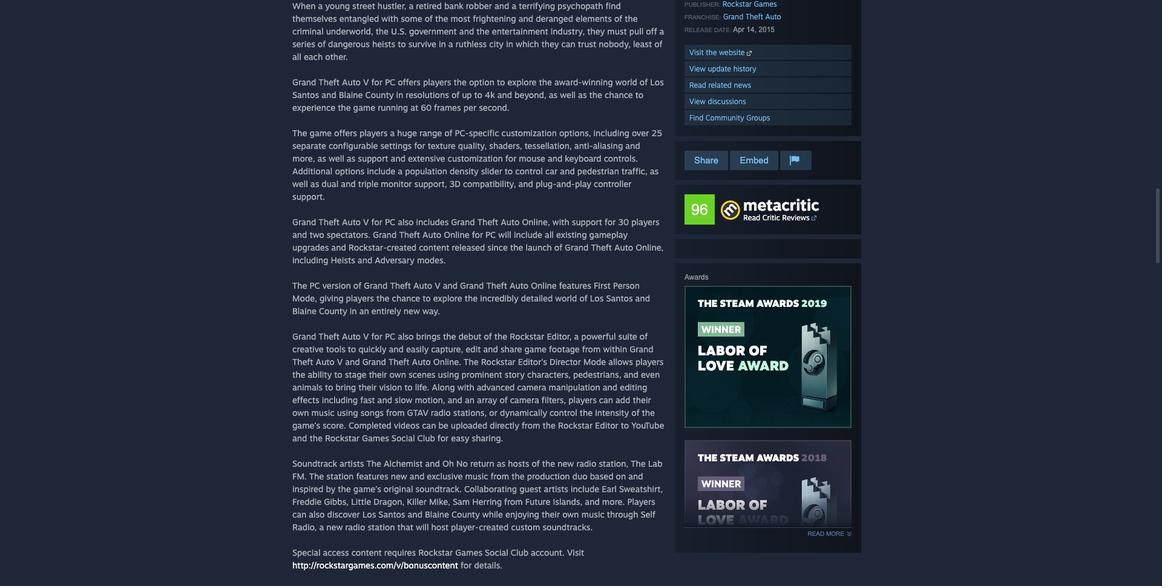 Task type: locate. For each thing, give the bounding box(es) containing it.
0 horizontal spatial an
[[359, 306, 369, 316]]

radio inside grand theft auto v for pc also brings the debut of the rockstar editor, a powerful suite of creative tools to quickly and easily capture, edit and share game footage from within grand theft auto v and grand theft auto online. the rockstar editor's director mode allows players the ability to stage their own scenes using prominent story characters, pedestrians, and even animals to bring their vision to life. along with advanced camera manipulation and editing effects including fast and slow motion, and an array of camera filters, players can add their own music using songs from gtav radio stations, or dynamically control the intensity of the game's score. completed videos can be uploaded directly from the rockstar editor to youtube and the rockstar games social club for easy sharing.
[[431, 407, 451, 418]]

1 horizontal spatial game
[[353, 102, 375, 112]]

of down the steam awards 2018
[[749, 496, 767, 513]]

1 vertical spatial chance
[[392, 293, 420, 303]]

entertainment
[[492, 26, 548, 36]]

intensity
[[595, 407, 629, 418]]

features
[[559, 280, 591, 290], [356, 471, 388, 481]]

soundtrack.
[[416, 484, 462, 494]]

offers inside the grand theft auto v for pc offers players the option to explore the award-winning world of los santos and blaine county in resolutions of up to 4k and beyond, as well as the chance to experience the game running at 60 frames per second.
[[398, 77, 421, 87]]

0 vertical spatial county
[[365, 89, 394, 100]]

explore
[[508, 77, 537, 87], [433, 293, 462, 303]]

0 horizontal spatial county
[[319, 306, 347, 316]]

stage
[[345, 369, 366, 379]]

the up "beyond,"
[[539, 77, 552, 87]]

read for read critic reviews
[[743, 213, 760, 222]]

1 horizontal spatial santos
[[379, 509, 405, 519]]

online up detailed at the left of page
[[531, 280, 557, 290]]

2 vertical spatial blaine
[[425, 509, 449, 519]]

controller
[[594, 178, 632, 189]]

videos
[[394, 420, 420, 430]]

density
[[450, 166, 479, 176]]

gtav
[[407, 407, 428, 418]]

winner for labor of love
[[702, 477, 741, 490]]

theft
[[746, 12, 763, 21], [319, 77, 340, 87], [319, 217, 340, 227], [477, 217, 498, 227], [399, 229, 420, 240], [591, 242, 612, 252], [390, 280, 411, 290], [486, 280, 507, 290], [319, 331, 340, 341], [292, 356, 313, 367], [389, 356, 410, 367]]

county inside soundtrack artists the alchemist and oh no return as hosts of the new radio station, the lab fm. the station features new and exclusive music from the production duo based on and inspired by the game's original soundtrack. collaborating guest artists include earl sweatshirt, freddie gibbs, little dragon, killer mike, sam herring from future islands, and more. players can also discover los santos and blaine county while enjoying their own music through self radio, a new radio station that will host player-created custom soundtracks.
[[452, 509, 480, 519]]

alchemist
[[384, 458, 423, 468]]

can up intensity
[[599, 395, 613, 405]]

2 award from the top
[[738, 511, 789, 528]]

and down 'rockstar-'
[[358, 255, 372, 265]]

2 vertical spatial game
[[525, 344, 547, 354]]

0 horizontal spatial online,
[[522, 217, 550, 227]]

1 vertical spatial steam
[[720, 451, 754, 464]]

1 steam from the top
[[720, 297, 754, 309]]

0 horizontal spatial artists
[[340, 458, 364, 468]]

2 horizontal spatial include
[[571, 484, 599, 494]]

deranged
[[536, 13, 573, 23]]

los down first
[[590, 293, 604, 303]]

county up running
[[365, 89, 394, 100]]

steam for labor of love
[[720, 451, 754, 464]]

visit
[[690, 48, 704, 57], [567, 547, 584, 557]]

of up youtube
[[632, 407, 640, 418]]

labor inside labor of love
[[698, 496, 745, 513]]

own up soundtracks.
[[562, 509, 579, 519]]

steam up labor of love award
[[720, 297, 754, 309]]

offers up resolutions
[[398, 77, 421, 87]]

1 horizontal spatial explore
[[508, 77, 537, 87]]

including inside grand theft auto v for pc also brings the debut of the rockstar editor, a powerful suite of creative tools to quickly and easily capture, edit and share game footage from within grand theft auto v and grand theft auto online. the rockstar editor's director mode allows players the ability to stage their own scenes using prominent story characters, pedestrians, and even animals to bring their vision to life. along with advanced camera manipulation and editing effects including fast and slow motion, and an array of camera filters, players can add their own music using songs from gtav radio stations, or dynamically control the intensity of the game's score. completed videos can be uploaded directly from the rockstar editor to youtube and the rockstar games social club for easy sharing.
[[322, 395, 358, 405]]

2 vertical spatial well
[[292, 178, 308, 189]]

support down configurable
[[358, 153, 388, 163]]

own inside soundtrack artists the alchemist and oh no return as hosts of the new radio station, the lab fm. the station features new and exclusive music from the production duo based on and inspired by the game's original soundtrack. collaborating guest artists include earl sweatshirt, freddie gibbs, little dragon, killer mike, sam herring from future islands, and more. players can also discover los santos and blaine county while enjoying their own music through self radio, a new radio station that will host player-created custom soundtracks.
[[562, 509, 579, 519]]

labor inside labor of love award
[[698, 342, 745, 358]]

grand up the apr
[[723, 12, 744, 21]]

love inside labor of love
[[698, 511, 735, 528]]

blaine down mike,
[[425, 509, 449, 519]]

0 vertical spatial steam
[[720, 297, 754, 309]]

1 horizontal spatial an
[[465, 395, 475, 405]]

visit down the release
[[690, 48, 704, 57]]

0 vertical spatial music
[[311, 407, 335, 418]]

include inside soundtrack artists the alchemist and oh no return as hosts of the new radio station, the lab fm. the station features new and exclusive music from the production duo based on and inspired by the game's original soundtrack. collaborating guest artists include earl sweatshirt, freddie gibbs, little dragon, killer mike, sam herring from future islands, and more. players can also discover los santos and blaine county while enjoying their own music through self radio, a new radio station that will host player-created custom soundtracks.
[[571, 484, 599, 494]]

psychopath
[[558, 0, 603, 11]]

a inside soundtrack artists the alchemist and oh no return as hosts of the new radio station, the lab fm. the station features new and exclusive music from the production duo based on and inspired by the game's original soundtrack. collaborating guest artists include earl sweatshirt, freddie gibbs, little dragon, killer mike, sam herring from future islands, and more. players can also discover los santos and blaine county while enjoying their own music through self radio, a new radio station that will host player-created custom soundtracks.
[[319, 522, 324, 532]]

1 horizontal spatial game's
[[353, 484, 381, 494]]

station,
[[599, 458, 628, 468]]

car
[[546, 166, 558, 176]]

winner up labor of love
[[702, 477, 741, 490]]

of down the "the steam awards 2019"
[[749, 342, 767, 358]]

blaine inside soundtrack artists the alchemist and oh no return as hosts of the new radio station, the lab fm. the station features new and exclusive music from the production duo based on and inspired by the game's original soundtrack. collaborating guest artists include earl sweatshirt, freddie gibbs, little dragon, killer mike, sam herring from future islands, and more. players can also discover los santos and blaine county while enjoying their own music through self radio, a new radio station that will host player-created custom soundtracks.
[[425, 509, 449, 519]]

history
[[733, 64, 756, 73]]

the left incredibly
[[465, 293, 478, 303]]

online,
[[522, 217, 550, 227], [636, 242, 664, 252]]

0 horizontal spatial offers
[[334, 128, 357, 138]]

pc up running
[[385, 77, 395, 87]]

of inside soundtrack artists the alchemist and oh no return as hosts of the new radio station, the lab fm. the station features new and exclusive music from the production duo based on and inspired by the game's original soundtrack. collaborating guest artists include earl sweatshirt, freddie gibbs, little dragon, killer mike, sam herring from future islands, and more. players can also discover los santos and blaine county while enjoying their own music through self radio, a new radio station that will host player-created custom soundtracks.
[[532, 458, 540, 468]]

also inside grand theft auto v for pc also brings the debut of the rockstar editor, a powerful suite of creative tools to quickly and easily capture, edit and share game footage from within grand theft auto v and grand theft auto online. the rockstar editor's director mode allows players the ability to stage their own scenes using prominent story characters, pedestrians, and even animals to bring their vision to life. along with advanced camera manipulation and editing effects including fast and slow motion, and an array of camera filters, players can add their own music using songs from gtav radio stations, or dynamically control the intensity of the game's score. completed videos can be uploaded directly from the rockstar editor to youtube and the rockstar games social club for easy sharing.
[[398, 331, 414, 341]]

experience
[[292, 102, 335, 112]]

including down 'upgrades'
[[292, 255, 328, 265]]

and up and-
[[560, 166, 575, 176]]

will inside grand theft auto v for pc also includes grand theft auto online, with support for 30 players and two spectators. grand theft auto online for pc will include all existing gameplay upgrades and rockstar-created content released since the launch of grand theft auto online, including heists and adversary modes.
[[498, 229, 511, 240]]

find community groups link
[[685, 110, 852, 125]]

per
[[464, 102, 477, 112]]

ruthless
[[456, 39, 487, 49]]

themselves
[[292, 13, 337, 23]]

2 horizontal spatial music
[[582, 509, 605, 519]]

content up http://rockstargames.com/v/bonuscontent
[[352, 547, 382, 557]]

and down along
[[448, 395, 462, 405]]

2 vertical spatial including
[[322, 395, 358, 405]]

players inside grand theft auto v for pc also includes grand theft auto online, with support for 30 players and two spectators. grand theft auto online for pc will include all existing gameplay upgrades and rockstar-created content released since the launch of grand theft auto online, including heists and adversary modes.
[[632, 217, 660, 227]]

explore inside the grand theft auto v for pc offers players the option to explore the award-winning world of los santos and blaine county in resolutions of up to 4k and beyond, as well as the chance to experience the game running at 60 frames per second.
[[508, 77, 537, 87]]

theft up 14,
[[746, 12, 763, 21]]

vision
[[379, 382, 402, 392]]

1 vertical spatial created
[[479, 522, 509, 532]]

launch
[[526, 242, 552, 252]]

2 horizontal spatial well
[[560, 89, 576, 100]]

0 horizontal spatial using
[[337, 407, 358, 418]]

0 horizontal spatial explore
[[433, 293, 462, 303]]

1 vertical spatial club
[[511, 547, 529, 557]]

0 vertical spatial offers
[[398, 77, 421, 87]]

view for view update history
[[690, 64, 706, 73]]

grand up two
[[292, 217, 316, 227]]

award
[[738, 357, 789, 373], [738, 511, 789, 528]]

content
[[419, 242, 449, 252], [352, 547, 382, 557]]

terrifying
[[519, 0, 555, 11]]

read inside read related news link
[[690, 80, 706, 89]]

person
[[613, 280, 640, 290]]

a inside grand theft auto v for pc also brings the debut of the rockstar editor, a powerful suite of creative tools to quickly and easily capture, edit and share game footage from within grand theft auto v and grand theft auto online. the rockstar editor's director mode allows players the ability to stage their own scenes using prominent story characters, pedestrians, and even animals to bring their vision to life. along with advanced camera manipulation and editing effects including fast and slow motion, and an array of camera filters, players can add their own music using songs from gtav radio stations, or dynamically control the intensity of the game's score. completed videos can be uploaded directly from the rockstar editor to youtube and the rockstar games social club for easy sharing.
[[574, 331, 579, 341]]

players
[[627, 496, 655, 507]]

0 horizontal spatial game's
[[292, 420, 320, 430]]

0 horizontal spatial club
[[417, 433, 435, 443]]

labor for labor of love
[[698, 496, 745, 513]]

1 vertical spatial they
[[541, 39, 559, 49]]

0 vertical spatial game
[[353, 102, 375, 112]]

1 vertical spatial world
[[555, 293, 577, 303]]

filters,
[[542, 395, 566, 405]]

to inside the game offers players a huge range of pc-specific customization options, including over 25 separate configurable settings for texture quality, shaders, tessellation, anti-aliasing and more, as well as support and extensive customization for mouse and keyboard controls. additional options include a population density slider to control car and pedestrian traffic, as well as dual and triple monitor support, 3d compatibility, and plug-and-play controller support.
[[505, 166, 513, 176]]

los down least
[[650, 77, 664, 87]]

a left 'terrifying'
[[512, 0, 517, 11]]

online.
[[433, 356, 461, 367]]

the inside "link"
[[706, 48, 717, 57]]

content inside special access content requires rockstar games social club account. visit http://rockstargames.com/v/bonuscontent for details.
[[352, 547, 382, 557]]

no
[[457, 458, 468, 468]]

auto inside 'publisher: franchise: grand theft auto release date: apr 14, 2015'
[[765, 12, 781, 21]]

of left pc- at the top of the page
[[444, 128, 452, 138]]

a right editor, at the left of the page
[[574, 331, 579, 341]]

to
[[398, 39, 406, 49], [497, 77, 505, 87], [474, 89, 482, 100], [636, 89, 644, 100], [505, 166, 513, 176], [423, 293, 431, 303], [348, 344, 356, 354], [334, 369, 342, 379], [325, 382, 333, 392], [405, 382, 413, 392], [621, 420, 629, 430]]

1 horizontal spatial artists
[[544, 484, 568, 494]]

spectators.
[[327, 229, 371, 240]]

can
[[561, 39, 576, 49], [599, 395, 613, 405], [422, 420, 436, 430], [292, 509, 306, 519]]

the up pull
[[625, 13, 638, 23]]

and left easily
[[389, 344, 404, 354]]

chance
[[605, 89, 633, 100], [392, 293, 420, 303]]

0 vertical spatial including
[[594, 128, 630, 138]]

chance inside "the pc version of grand theft auto v and grand theft auto online features first person mode, giving players the chance to explore the incredibly detailed world of los santos and blaine county in an entirely new way."
[[392, 293, 420, 303]]

pc for brings
[[385, 331, 395, 341]]

v down modes.
[[435, 280, 440, 290]]

2 horizontal spatial santos
[[606, 293, 633, 303]]

read more
[[808, 530, 844, 537]]

including up aliasing
[[594, 128, 630, 138]]

1 vertical spatial station
[[368, 522, 395, 532]]

1 horizontal spatial with
[[457, 382, 474, 392]]

0 vertical spatial they
[[587, 26, 605, 36]]

0 vertical spatial love
[[698, 357, 735, 373]]

with inside grand theft auto v for pc also includes grand theft auto online, with support for 30 players and two spectators. grand theft auto online for pc will include all existing gameplay upgrades and rockstar-created content released since the launch of grand theft auto online, including heists and adversary modes.
[[553, 217, 569, 227]]

adversary
[[375, 255, 415, 265]]

host
[[431, 522, 449, 532]]

2 steam from the top
[[720, 451, 754, 464]]

http://rockstargames.com/v/bonuscontent
[[292, 560, 458, 570]]

1 labor from the top
[[698, 342, 745, 358]]

theft inside the grand theft auto v for pc offers players the option to explore the award-winning world of los santos and blaine county in resolutions of up to 4k and beyond, as well as the chance to experience the game running at 60 frames per second.
[[319, 77, 340, 87]]

running
[[378, 102, 408, 112]]

the up soundtrack
[[310, 433, 323, 443]]

when
[[292, 0, 316, 11]]

1 horizontal spatial content
[[419, 242, 449, 252]]

0 horizontal spatial features
[[356, 471, 388, 481]]

the down hosts
[[512, 471, 525, 481]]

0 horizontal spatial music
[[311, 407, 335, 418]]

in down version at the left of page
[[350, 306, 357, 316]]

0 horizontal spatial well
[[292, 178, 308, 189]]

of inside the game offers players a huge range of pc-specific customization options, including over 25 separate configurable settings for texture quality, shaders, tessellation, anti-aliasing and more, as well as support and extensive customization for mouse and keyboard controls. additional options include a population density slider to control car and pedestrian traffic, as well as dual and triple monitor support, 3d compatibility, and plug-and-play controller support.
[[444, 128, 452, 138]]

can inside when a young street hustler, a retired bank robber and a terrifying psychopath find themselves entangled with some of the most frightening and deranged elements of the criminal underworld, the u.s. government and the entertainment industry, they must pull off a series of dangerous heists to survive in a ruthless city in which they can trust nobody, least of all each other.
[[561, 39, 576, 49]]

1 horizontal spatial read
[[743, 213, 760, 222]]

of up must
[[614, 13, 622, 23]]

read
[[690, 80, 706, 89], [743, 213, 760, 222]]

v inside grand theft auto v for pc also includes grand theft auto online, with support for 30 players and two spectators. grand theft auto online for pc will include all existing gameplay upgrades and rockstar-created content released since the launch of grand theft auto online, including heists and adversary modes.
[[363, 217, 369, 227]]

0 horizontal spatial all
[[292, 51, 301, 62]]

creative
[[292, 344, 324, 354]]

features inside soundtrack artists the alchemist and oh no return as hosts of the new radio station, the lab fm. the station features new and exclusive music from the production duo based on and inspired by the game's original soundtrack. collaborating guest artists include earl sweatshirt, freddie gibbs, little dragon, killer mike, sam herring from future islands, and more. players can also discover los santos and blaine county while enjoying their own music through self radio, a new radio station that will host player-created custom soundtracks.
[[356, 471, 388, 481]]

and up sweatshirt,
[[629, 471, 643, 481]]

all
[[292, 51, 301, 62], [545, 229, 554, 240]]

steam up labor of love
[[720, 451, 754, 464]]

content up modes.
[[419, 242, 449, 252]]

0 vertical spatial with
[[382, 13, 399, 23]]

score.
[[323, 420, 346, 430]]

offers up configurable
[[334, 128, 357, 138]]

los inside "the pc version of grand theft auto v and grand theft auto online features first person mode, giving players the chance to explore the incredibly detailed world of los santos and blaine county in an entirely new way."
[[590, 293, 604, 303]]

1 vertical spatial control
[[550, 407, 577, 418]]

chance up entirely
[[392, 293, 420, 303]]

1 vertical spatial award
[[738, 511, 789, 528]]

all inside when a young street hustler, a retired bank robber and a terrifying psychopath find themselves entangled with some of the most frightening and deranged elements of the criminal underworld, the u.s. government and the entertainment industry, they must pull off a series of dangerous heists to survive in a ruthless city in which they can trust nobody, least of all each other.
[[292, 51, 301, 62]]

nobody,
[[599, 39, 631, 49]]

0 vertical spatial game's
[[292, 420, 320, 430]]

visit the website link
[[685, 45, 852, 60]]

date:
[[714, 26, 732, 33]]

shaders,
[[489, 140, 522, 151]]

also left includes
[[398, 217, 414, 227]]

2019
[[802, 297, 827, 309]]

1 winner from the top
[[702, 323, 741, 335]]

embed link
[[730, 151, 778, 170]]

2 horizontal spatial blaine
[[425, 509, 449, 519]]

0 vertical spatial view
[[690, 64, 706, 73]]

pc inside grand theft auto v for pc also brings the debut of the rockstar editor, a powerful suite of creative tools to quickly and easily capture, edit and share game footage from within grand theft auto v and grand theft auto online. the rockstar editor's director mode allows players the ability to stage their own scenes using prominent story characters, pedestrians, and even animals to bring their vision to life. along with advanced camera manipulation and editing effects including fast and slow motion, and an array of camera filters, players can add their own music using songs from gtav radio stations, or dynamically control the intensity of the game's score. completed videos can be uploaded directly from the rockstar editor to youtube and the rockstar games social club for easy sharing.
[[385, 331, 395, 341]]

control inside grand theft auto v for pc also brings the debut of the rockstar editor, a powerful suite of creative tools to quickly and easily capture, edit and share game footage from within grand theft auto v and grand theft auto online. the rockstar editor's director mode allows players the ability to stage their own scenes using prominent story characters, pedestrians, and even animals to bring their vision to life. along with advanced camera manipulation and editing effects including fast and slow motion, and an array of camera filters, players can add their own music using songs from gtav radio stations, or dynamically control the intensity of the game's score. completed videos can be uploaded directly from the rockstar editor to youtube and the rockstar games social club for easy sharing.
[[550, 407, 577, 418]]

brings
[[416, 331, 441, 341]]

0 horizontal spatial read
[[690, 80, 706, 89]]

station
[[326, 471, 354, 481], [368, 522, 395, 532]]

1 vertical spatial will
[[416, 522, 429, 532]]

0 vertical spatial awards
[[685, 273, 709, 281]]

game up editor's
[[525, 344, 547, 354]]

1 horizontal spatial world
[[616, 77, 637, 87]]

each
[[304, 51, 323, 62]]

2 vertical spatial santos
[[379, 509, 405, 519]]

auto down other.
[[342, 77, 361, 87]]

heists
[[331, 255, 355, 265]]

include inside the game offers players a huge range of pc-specific customization options, including over 25 separate configurable settings for texture quality, shaders, tessellation, anti-aliasing and more, as well as support and extensive customization for mouse and keyboard controls. additional options include a population density slider to control car and pedestrian traffic, as well as dual and triple monitor support, 3d compatibility, and plug-and-play controller support.
[[367, 166, 395, 176]]

well inside the grand theft auto v for pc offers players the option to explore the award-winning world of los santos and blaine county in resolutions of up to 4k and beyond, as well as the chance to experience the game running at 60 frames per second.
[[560, 89, 576, 100]]

1 vertical spatial own
[[292, 407, 309, 418]]

suite
[[618, 331, 637, 341]]

2 vertical spatial radio
[[345, 522, 365, 532]]

1 horizontal spatial visit
[[690, 48, 704, 57]]

artists right soundtrack
[[340, 458, 364, 468]]

features inside "the pc version of grand theft auto v and grand theft auto online features first person mode, giving players the chance to explore the incredibly detailed world of los santos and blaine county in an entirely new way."
[[559, 280, 591, 290]]

1 vertical spatial online
[[531, 280, 557, 290]]

awards for labor of
[[757, 297, 799, 309]]

players
[[423, 77, 451, 87], [360, 128, 388, 138], [632, 217, 660, 227], [346, 293, 374, 303], [636, 356, 664, 367], [569, 395, 597, 405]]

1 horizontal spatial club
[[511, 547, 529, 557]]

new
[[404, 306, 420, 316], [558, 458, 574, 468], [391, 471, 407, 481], [326, 522, 343, 532]]

1 vertical spatial well
[[329, 153, 344, 163]]

a right radio,
[[319, 522, 324, 532]]

1 vertical spatial offers
[[334, 128, 357, 138]]

robber
[[466, 0, 492, 11]]

released
[[452, 242, 485, 252]]

0 vertical spatial all
[[292, 51, 301, 62]]

sam
[[453, 496, 470, 507]]

frightening
[[473, 13, 516, 23]]

aliasing
[[593, 140, 623, 151]]

characters,
[[527, 369, 571, 379]]

their down future
[[542, 509, 560, 519]]

1 vertical spatial radio
[[577, 458, 597, 468]]

0 horizontal spatial with
[[382, 13, 399, 23]]

effects
[[292, 395, 320, 405]]

also for brings
[[398, 331, 414, 341]]

auto down gameplay
[[614, 242, 633, 252]]

radio down discover
[[345, 522, 365, 532]]

giving
[[320, 293, 344, 303]]

own down "effects"
[[292, 407, 309, 418]]

in inside the grand theft auto v for pc offers players the option to explore the award-winning world of los santos and blaine county in resolutions of up to 4k and beyond, as well as the chance to experience the game running at 60 frames per second.
[[396, 89, 403, 100]]

1 horizontal spatial games
[[455, 547, 483, 557]]

they down "industry,"
[[541, 39, 559, 49]]

custom
[[511, 522, 540, 532]]

using up score.
[[337, 407, 358, 418]]

radio up duo on the bottom of the page
[[577, 458, 597, 468]]

grand up incredibly
[[460, 280, 484, 290]]

v inside the grand theft auto v for pc offers players the option to explore the award-winning world of los santos and blaine county in resolutions of up to 4k and beyond, as well as the chance to experience the game running at 60 frames per second.
[[363, 77, 369, 87]]

even
[[641, 369, 660, 379]]

1 vertical spatial visit
[[567, 547, 584, 557]]

include for range
[[367, 166, 395, 176]]

grand inside 'publisher: franchise: grand theft auto release date: apr 14, 2015'
[[723, 12, 744, 21]]

0 vertical spatial los
[[650, 77, 664, 87]]

they
[[587, 26, 605, 36], [541, 39, 559, 49]]

allows
[[609, 356, 633, 367]]

in
[[439, 39, 446, 49], [506, 39, 513, 49], [396, 89, 403, 100], [350, 306, 357, 316]]

games inside special access content requires rockstar games social club account. visit http://rockstargames.com/v/bonuscontent for details.
[[455, 547, 483, 557]]

1 horizontal spatial blaine
[[339, 89, 363, 100]]

a up 'themselves'
[[318, 0, 323, 11]]

2 labor from the top
[[698, 496, 745, 513]]

pc inside the grand theft auto v for pc offers players the option to explore the award-winning world of los santos and blaine county in resolutions of up to 4k and beyond, as well as the chance to experience the game running at 60 frames per second.
[[385, 77, 395, 87]]

county up "player-"
[[452, 509, 480, 519]]

play
[[575, 178, 591, 189]]

1 horizontal spatial will
[[498, 229, 511, 240]]

music down return
[[465, 471, 488, 481]]

santos inside "the pc version of grand theft auto v and grand theft auto online features first person mode, giving players the chance to explore the incredibly detailed world of los santos and blaine county in an entirely new way."
[[606, 293, 633, 303]]

explore inside "the pc version of grand theft auto v and grand theft auto online features first person mode, giving players the chance to explore the incredibly detailed world of los santos and blaine county in an entirely new way."
[[433, 293, 462, 303]]

support up the existing
[[572, 217, 602, 227]]

game inside the game offers players a huge range of pc-specific customization options, including over 25 separate configurable settings for texture quality, shaders, tessellation, anti-aliasing and more, as well as support and extensive customization for mouse and keyboard controls. additional options include a population density slider to control car and pedestrian traffic, as well as dual and triple monitor support, 3d compatibility, and plug-and-play controller support.
[[310, 128, 332, 138]]

0 vertical spatial labor
[[698, 342, 745, 358]]

0 horizontal spatial chance
[[392, 293, 420, 303]]

the right "since"
[[510, 242, 523, 252]]

1 vertical spatial including
[[292, 255, 328, 265]]

will inside soundtrack artists the alchemist and oh no return as hosts of the new radio station, the lab fm. the station features new and exclusive music from the production duo based on and inspired by the game's original soundtrack. collaborating guest artists include earl sweatshirt, freddie gibbs, little dragon, killer mike, sam herring from future islands, and more. players can also discover los santos and blaine county while enjoying their own music through self radio, a new radio station that will host player-created custom soundtracks.
[[416, 522, 429, 532]]

at
[[411, 102, 418, 112]]

1 vertical spatial artists
[[544, 484, 568, 494]]

1 view from the top
[[690, 64, 706, 73]]

features left first
[[559, 280, 591, 290]]

2 love from the top
[[698, 511, 735, 528]]

to right the tools
[[348, 344, 356, 354]]

0 horizontal spatial visit
[[567, 547, 584, 557]]

county inside "the pc version of grand theft auto v and grand theft auto online features first person mode, giving players the chance to explore the incredibly detailed world of los santos and blaine county in an entirely new way."
[[319, 306, 347, 316]]

powerful
[[581, 331, 616, 341]]

pc for players
[[385, 77, 395, 87]]

an left entirely
[[359, 306, 369, 316]]

the up capture,
[[443, 331, 456, 341]]

1 vertical spatial with
[[553, 217, 569, 227]]

0 horizontal spatial world
[[555, 293, 577, 303]]

update
[[708, 64, 731, 73]]

1 vertical spatial read
[[743, 213, 760, 222]]

freddie
[[292, 496, 322, 507]]

ability
[[308, 369, 332, 379]]

visit down soundtracks.
[[567, 547, 584, 557]]

for up gameplay
[[605, 217, 616, 227]]

bring
[[336, 382, 356, 392]]

and down over
[[626, 140, 640, 151]]

0 vertical spatial support
[[358, 153, 388, 163]]

1 vertical spatial game's
[[353, 484, 381, 494]]

to up the way.
[[423, 293, 431, 303]]

the inside "the pc version of grand theft auto v and grand theft auto online features first person mode, giving players the chance to explore the incredibly detailed world of los santos and blaine county in an entirely new way."
[[292, 280, 307, 290]]

0 vertical spatial world
[[616, 77, 637, 87]]

2 view from the top
[[690, 97, 706, 106]]

1 vertical spatial los
[[590, 293, 604, 303]]

original
[[384, 484, 413, 494]]

game left running
[[353, 102, 375, 112]]

killer
[[407, 496, 427, 507]]

game's inside grand theft auto v for pc also brings the debut of the rockstar editor, a powerful suite of creative tools to quickly and easily capture, edit and share game footage from within grand theft auto v and grand theft auto online. the rockstar editor's director mode allows players the ability to stage their own scenes using prominent story characters, pedestrians, and even animals to bring their vision to life. along with advanced camera manipulation and editing effects including fast and slow motion, and an array of camera filters, players can add their own music using songs from gtav radio stations, or dynamically control the intensity of the game's score. completed videos can be uploaded directly from the rockstar editor to youtube and the rockstar games social club for easy sharing.
[[292, 420, 320, 430]]

an up the stations, on the left of the page
[[465, 395, 475, 405]]

2 vertical spatial los
[[362, 509, 376, 519]]

also inside grand theft auto v for pc also includes grand theft auto online, with support for 30 players and two spectators. grand theft auto online for pc will include all existing gameplay upgrades and rockstar-created content released since the launch of grand theft auto online, including heists and adversary modes.
[[398, 217, 414, 227]]

view up "find"
[[690, 97, 706, 106]]

music inside grand theft auto v for pc also brings the debut of the rockstar editor, a powerful suite of creative tools to quickly and easily capture, edit and share game footage from within grand theft auto v and grand theft auto online. the rockstar editor's director mode allows players the ability to stage their own scenes using prominent story characters, pedestrians, and even animals to bring their vision to life. along with advanced camera manipulation and editing effects including fast and slow motion, and an array of camera filters, players can add their own music using songs from gtav radio stations, or dynamically control the intensity of the game's score. completed videos can be uploaded directly from the rockstar editor to youtube and the rockstar games social club for easy sharing.
[[311, 407, 335, 418]]

in right city
[[506, 39, 513, 49]]

1 award from the top
[[738, 357, 789, 373]]

read
[[808, 530, 825, 537]]

0 vertical spatial santos
[[292, 89, 319, 100]]

in up running
[[396, 89, 403, 100]]

2 vertical spatial also
[[309, 509, 325, 519]]

offers inside the game offers players a huge range of pc-specific customization options, including over 25 separate configurable settings for texture quality, shaders, tessellation, anti-aliasing and more, as well as support and extensive customization for mouse and keyboard controls. additional options include a population density slider to control car and pedestrian traffic, as well as dual and triple monitor support, 3d compatibility, and plug-and-play controller support.
[[334, 128, 357, 138]]

0 vertical spatial visit
[[690, 48, 704, 57]]

include for no
[[571, 484, 599, 494]]

also down freddie
[[309, 509, 325, 519]]

chance down winning
[[605, 89, 633, 100]]

special
[[292, 547, 321, 557]]

2 vertical spatial music
[[582, 509, 605, 519]]

2 winner from the top
[[702, 477, 741, 490]]

visit inside special access content requires rockstar games social club account. visit http://rockstargames.com/v/bonuscontent for details.
[[567, 547, 584, 557]]

love inside labor of love award
[[698, 357, 735, 373]]

requires
[[384, 547, 416, 557]]

1 love from the top
[[698, 357, 735, 373]]

for up the quickly
[[371, 331, 383, 341]]

players right 30
[[632, 217, 660, 227]]

most
[[451, 13, 470, 23]]

2 vertical spatial with
[[457, 382, 474, 392]]

sweatshirt,
[[619, 484, 663, 494]]

2 vertical spatial awards
[[757, 451, 799, 464]]

created up adversary
[[387, 242, 417, 252]]

world inside the grand theft auto v for pc offers players the option to explore the award-winning world of los santos and blaine county in resolutions of up to 4k and beyond, as well as the chance to experience the game running at 60 frames per second.
[[616, 77, 637, 87]]

support inside the game offers players a huge range of pc-specific customization options, including over 25 separate configurable settings for texture quality, shaders, tessellation, anti-aliasing and more, as well as support and extensive customization for mouse and keyboard controls. additional options include a population density slider to control car and pedestrian traffic, as well as dual and triple monitor support, 3d compatibility, and plug-and-play controller support.
[[358, 153, 388, 163]]

of up each at the top left of page
[[318, 39, 326, 49]]

social up details.
[[485, 547, 508, 557]]

0 vertical spatial online
[[444, 229, 470, 240]]

0 vertical spatial blaine
[[339, 89, 363, 100]]

0 horizontal spatial blaine
[[292, 306, 317, 316]]

1 horizontal spatial county
[[365, 89, 394, 100]]

read related news link
[[685, 77, 852, 92]]

2 horizontal spatial game
[[525, 344, 547, 354]]

created inside soundtrack artists the alchemist and oh no return as hosts of the new radio station, the lab fm. the station features new and exclusive music from the production duo based on and inspired by the game's original soundtrack. collaborating guest artists include earl sweatshirt, freddie gibbs, little dragon, killer mike, sam herring from future islands, and more. players can also discover los santos and blaine county while enjoying their own music through self radio, a new radio station that will host player-created custom soundtracks.
[[479, 522, 509, 532]]

rockstar left editor
[[558, 420, 593, 430]]



Task type: vqa. For each thing, say whether or not it's contained in the screenshot.
the leftmost Simulation
no



Task type: describe. For each thing, give the bounding box(es) containing it.
awards for labor of love
[[757, 451, 799, 464]]

content inside grand theft auto v for pc also includes grand theft auto online, with support for 30 players and two spectators. grand theft auto online for pc will include all existing gameplay upgrades and rockstar-created content released since the launch of grand theft auto online, including heists and adversary modes.
[[419, 242, 449, 252]]

also inside soundtrack artists the alchemist and oh no return as hosts of the new radio station, the lab fm. the station features new and exclusive music from the production duo based on and inspired by the game's original soundtrack. collaborating guest artists include earl sweatshirt, freddie gibbs, little dragon, killer mike, sam herring from future islands, and more. players can also discover los santos and blaine county while enjoying their own music through self radio, a new radio station that will host player-created custom soundtracks.
[[309, 509, 325, 519]]

blaine inside "the pc version of grand theft auto v and grand theft auto online features first person mode, giving players the chance to explore the incredibly detailed world of los santos and blaine county in an entirely new way."
[[292, 306, 317, 316]]

auto down includes
[[423, 229, 441, 240]]

the down "frightening" at the top of page
[[477, 26, 490, 36]]

range
[[420, 128, 442, 138]]

a up monitor
[[398, 166, 403, 176]]

new up original
[[391, 471, 407, 481]]

quality,
[[458, 140, 487, 151]]

read related news
[[690, 80, 751, 89]]

of up powerful
[[580, 293, 588, 303]]

santos inside the grand theft auto v for pc offers players the option to explore the award-winning world of los santos and blaine county in resolutions of up to 4k and beyond, as well as the chance to experience the game running at 60 frames per second.
[[292, 89, 319, 100]]

and down pedestrians, at bottom
[[603, 382, 618, 392]]

and down settings
[[391, 153, 406, 163]]

and left oh
[[425, 458, 440, 468]]

their down the editing
[[633, 395, 651, 405]]

and down vision
[[377, 395, 392, 405]]

footage
[[549, 344, 580, 354]]

editor
[[595, 420, 619, 430]]

by
[[326, 484, 336, 494]]

game inside the grand theft auto v for pc offers players the option to explore the award-winning world of los santos and blaine county in resolutions of up to 4k and beyond, as well as the chance to experience the game running at 60 frames per second.
[[353, 102, 375, 112]]

to up bring
[[334, 369, 342, 379]]

the pc version of grand theft auto v and grand theft auto online features first person mode, giving players the chance to explore the incredibly detailed world of los santos and blaine county in an entirely new way.
[[292, 280, 650, 316]]

pc up "since"
[[486, 229, 496, 240]]

view for view discussions
[[690, 97, 706, 106]]

theft down adversary
[[390, 280, 411, 290]]

players inside the game offers players a huge range of pc-specific customization options, including over 25 separate configurable settings for texture quality, shaders, tessellation, anti-aliasing and more, as well as support and extensive customization for mouse and keyboard controls. additional options include a population density slider to control car and pedestrian traffic, as well as dual and triple monitor support, 3d compatibility, and plug-and-play controller support.
[[360, 128, 388, 138]]

animals
[[292, 382, 323, 392]]

second.
[[479, 102, 510, 112]]

auto up the spectators.
[[342, 217, 361, 227]]

special access content requires rockstar games social club account. visit http://rockstargames.com/v/bonuscontent for details.
[[292, 547, 584, 570]]

and up soundtrack
[[292, 433, 307, 443]]

view discussions link
[[685, 94, 852, 109]]

all inside grand theft auto v for pc also includes grand theft auto online, with support for 30 players and two spectators. grand theft auto online for pc will include all existing gameplay upgrades and rockstar-created content released since the launch of grand theft auto online, including heists and adversary modes.
[[545, 229, 554, 240]]

publisher: franchise: grand theft auto release date: apr 14, 2015
[[685, 1, 781, 34]]

with inside grand theft auto v for pc also brings the debut of the rockstar editor, a powerful suite of creative tools to quickly and easily capture, edit and share game footage from within grand theft auto v and grand theft auto online. the rockstar editor's director mode allows players the ability to stage their own scenes using prominent story characters, pedestrians, and even animals to bring their vision to life. along with advanced camera manipulation and editing effects including fast and slow motion, and an array of camera filters, players can add their own music using songs from gtav radio stations, or dynamically control the intensity of the game's score. completed videos can be uploaded directly from the rockstar editor to youtube and the rockstar games social club for easy sharing.
[[457, 382, 474, 392]]

auto up detailed at the left of page
[[510, 280, 529, 290]]

online inside "the pc version of grand theft auto v and grand theft auto online features first person mode, giving players the chance to explore the incredibly detailed world of los santos and blaine county in an entirely new way."
[[531, 280, 557, 290]]

1 vertical spatial camera
[[510, 395, 539, 405]]

the up government
[[435, 13, 448, 23]]

metacritic
[[743, 195, 819, 214]]

county inside the grand theft auto v for pc offers players the option to explore the award-winning world of los santos and blaine county in resolutions of up to 4k and beyond, as well as the chance to experience the game running at 60 frames per second.
[[365, 89, 394, 100]]

new inside "the pc version of grand theft auto v and grand theft auto online features first person mode, giving players the chance to explore the incredibly detailed world of los santos and blaine county in an entirely new way."
[[404, 306, 420, 316]]

new down discover
[[326, 522, 343, 532]]

their inside soundtrack artists the alchemist and oh no return as hosts of the new radio station, the lab fm. the station features new and exclusive music from the production duo based on and inspired by the game's original soundtrack. collaborating guest artists include earl sweatshirt, freddie gibbs, little dragon, killer mike, sam herring from future islands, and more. players can also discover los santos and blaine county while enjoying their own music through self radio, a new radio station that will host player-created custom soundtracks.
[[542, 509, 560, 519]]

theft down gameplay
[[591, 242, 612, 252]]

young
[[325, 0, 350, 11]]

in down government
[[439, 39, 446, 49]]

news
[[734, 80, 751, 89]]

to inside "the pc version of grand theft auto v and grand theft auto online features first person mode, giving players the chance to explore the incredibly detailed world of los santos and blaine county in an entirely new way."
[[423, 293, 431, 303]]

of down retired
[[425, 13, 433, 23]]

steam for labor of
[[720, 297, 754, 309]]

visit inside "link"
[[690, 48, 704, 57]]

grand inside the grand theft auto v for pc offers players the option to explore the award-winning world of los santos and blaine county in resolutions of up to 4k and beyond, as well as the chance to experience the game running at 60 frames per second.
[[292, 77, 316, 87]]

and down the options
[[341, 178, 356, 189]]

other.
[[325, 51, 348, 62]]

v for theft
[[363, 217, 369, 227]]

theft inside 'publisher: franchise: grand theft auto release date: apr 14, 2015'
[[746, 12, 763, 21]]

visit the website
[[690, 48, 747, 57]]

includes
[[416, 217, 449, 227]]

los inside soundtrack artists the alchemist and oh no return as hosts of the new radio station, the lab fm. the station features new and exclusive music from the production duo based on and inspired by the game's original soundtrack. collaborating guest artists include earl sweatshirt, freddie gibbs, little dragon, killer mike, sam herring from future islands, and more. players can also discover los santos and blaine county while enjoying their own music through self radio, a new radio station that will host player-created custom soundtracks.
[[362, 509, 376, 519]]

and up 'heists'
[[331, 242, 346, 252]]

scenes
[[409, 369, 436, 379]]

of right debut
[[484, 331, 492, 341]]

social inside grand theft auto v for pc also brings the debut of the rockstar editor, a powerful suite of creative tools to quickly and easily capture, edit and share game footage from within grand theft auto v and grand theft auto online. the rockstar editor's director mode allows players the ability to stage their own scenes using prominent story characters, pedestrians, and even animals to bring their vision to life. along with advanced camera manipulation and editing effects including fast and slow motion, and an array of camera filters, players can add their own music using songs from gtav radio stations, or dynamically control the intensity of the game's score. completed videos can be uploaded directly from the rockstar editor to youtube and the rockstar games social club for easy sharing.
[[392, 433, 415, 443]]

some
[[401, 13, 422, 23]]

retired
[[416, 0, 442, 11]]

songs
[[361, 407, 384, 418]]

can inside soundtrack artists the alchemist and oh no return as hosts of the new radio station, the lab fm. the station features new and exclusive music from the production duo based on and inspired by the game's original soundtrack. collaborating guest artists include earl sweatshirt, freddie gibbs, little dragon, killer mike, sam herring from future islands, and more. players can also discover los santos and blaine county while enjoying their own music through self radio, a new radio station that will host player-created custom soundtracks.
[[292, 509, 306, 519]]

0 horizontal spatial station
[[326, 471, 354, 481]]

2018
[[802, 451, 827, 464]]

1 horizontal spatial using
[[438, 369, 459, 379]]

the inside grand theft auto v for pc also brings the debut of the rockstar editor, a powerful suite of creative tools to quickly and easily capture, edit and share game footage from within grand theft auto v and grand theft auto online. the rockstar editor's director mode allows players the ability to stage their own scenes using prominent story characters, pedestrians, and even animals to bring their vision to life. along with advanced camera manipulation and editing effects including fast and slow motion, and an array of camera filters, players can add their own music using songs from gtav radio stations, or dynamically control the intensity of the game's score. completed videos can be uploaded directly from the rockstar editor to youtube and the rockstar games social club for easy sharing.
[[464, 356, 479, 367]]

theft up "since"
[[477, 217, 498, 227]]

anti-
[[574, 140, 593, 151]]

read for read related news
[[690, 80, 706, 89]]

0 vertical spatial artists
[[340, 458, 364, 468]]

los inside the grand theft auto v for pc offers players the option to explore the award-winning world of los santos and blaine county in resolutions of up to 4k and beyond, as well as the chance to experience the game running at 60 frames per second.
[[650, 77, 664, 87]]

theft up incredibly
[[486, 280, 507, 290]]

for down "shaders,"
[[505, 153, 517, 163]]

of right suite
[[640, 331, 648, 341]]

life.
[[415, 382, 429, 392]]

and up "frightening" at the top of page
[[495, 0, 509, 11]]

for up the released
[[472, 229, 483, 240]]

groups
[[747, 113, 770, 122]]

v inside "the pc version of grand theft auto v and grand theft auto online features first person mode, giving players the chance to explore the incredibly detailed world of los santos and blaine county in an entirely new way."
[[435, 280, 440, 290]]

city
[[489, 39, 504, 49]]

with inside when a young street hustler, a retired bank robber and a terrifying psychopath find themselves entangled with some of the most frightening and deranged elements of the criminal underworld, the u.s. government and the entertainment industry, they must pull off a series of dangerous heists to survive in a ruthless city in which they can trust nobody, least of all each other.
[[382, 13, 399, 23]]

for up extensive
[[414, 140, 425, 151]]

can left be
[[422, 420, 436, 430]]

winner for labor of
[[702, 323, 741, 335]]

the down winning
[[589, 89, 602, 100]]

options,
[[559, 128, 591, 138]]

duo
[[572, 471, 588, 481]]

new up duo on the bottom of the page
[[558, 458, 574, 468]]

of inside labor of love
[[749, 496, 767, 513]]

players down manipulation
[[569, 395, 597, 405]]

to right up
[[474, 89, 482, 100]]

within
[[603, 344, 627, 354]]

support.
[[292, 191, 325, 201]]

to down ability
[[325, 382, 333, 392]]

theft down easily
[[389, 356, 410, 367]]

survive
[[408, 39, 436, 49]]

extensive
[[408, 153, 445, 163]]

2 horizontal spatial radio
[[577, 458, 597, 468]]

players inside the grand theft auto v for pc offers players the option to explore the award-winning world of los santos and blaine county in resolutions of up to 4k and beyond, as well as the chance to experience the game running at 60 frames per second.
[[423, 77, 451, 87]]

2015
[[759, 25, 775, 34]]

from up the mode
[[582, 344, 601, 354]]

1 vertical spatial using
[[337, 407, 358, 418]]

theft down includes
[[399, 229, 420, 240]]

a left ruthless
[[448, 39, 453, 49]]

theft up the tools
[[319, 331, 340, 341]]

and up entertainment
[[519, 13, 533, 23]]

community
[[706, 113, 744, 122]]

players up even
[[636, 356, 664, 367]]

also for includes
[[398, 217, 414, 227]]

auto up "since"
[[501, 217, 520, 227]]

0 vertical spatial camera
[[517, 382, 546, 392]]

in inside "the pc version of grand theft auto v and grand theft auto online features first person mode, giving players the chance to explore the incredibly detailed world of los santos and blaine county in an entirely new way."
[[350, 306, 357, 316]]

and down killer
[[408, 509, 423, 519]]

advanced
[[477, 382, 515, 392]]

the up entirely
[[377, 293, 390, 303]]

website
[[719, 48, 745, 57]]

auto up the tools
[[342, 331, 361, 341]]

social inside special access content requires rockstar games social club account. visit http://rockstargames.com/v/bonuscontent for details.
[[485, 547, 508, 557]]

for inside special access content requires rockstar games social club account. visit http://rockstargames.com/v/bonuscontent for details.
[[461, 560, 472, 570]]

love for labor of love
[[698, 511, 735, 528]]

triple
[[358, 178, 379, 189]]

and right the edit
[[483, 344, 498, 354]]

the down filters,
[[543, 420, 556, 430]]

the inside the game offers players a huge range of pc-specific customization options, including over 25 separate configurable settings for texture quality, shaders, tessellation, anti-aliasing and more, as well as support and extensive customization for mouse and keyboard controls. additional options include a population density slider to control car and pedestrian traffic, as well as dual and triple monitor support, 3d compatibility, and plug-and-play controller support.
[[292, 128, 307, 138]]

least
[[633, 39, 652, 49]]

control inside the game offers players a huge range of pc-specific customization options, including over 25 separate configurable settings for texture quality, shaders, tessellation, anti-aliasing and more, as well as support and extensive customization for mouse and keyboard controls. additional options include a population density slider to control car and pedestrian traffic, as well as dual and triple monitor support, 3d compatibility, and plug-and-play controller support.
[[515, 166, 543, 176]]

pc for includes
[[385, 217, 395, 227]]

production
[[527, 471, 570, 481]]

club inside special access content requires rockstar games social club account. visit http://rockstargames.com/v/bonuscontent for details.
[[511, 547, 529, 557]]

the up share
[[494, 331, 507, 341]]

of inside labor of love award
[[749, 342, 767, 358]]

santos inside soundtrack artists the alchemist and oh no return as hosts of the new radio station, the lab fm. the station features new and exclusive music from the production duo based on and inspired by the game's original soundtrack. collaborating guest artists include earl sweatshirt, freddie gibbs, little dragon, killer mike, sam herring from future islands, and more. players can also discover los santos and blaine county while enjoying their own music through self radio, a new radio station that will host player-created custom soundtracks.
[[379, 509, 405, 519]]

club inside grand theft auto v for pc also brings the debut of the rockstar editor, a powerful suite of creative tools to quickly and easily capture, edit and share game footage from within grand theft auto v and grand theft auto online. the rockstar editor's director mode allows players the ability to stage their own scenes using prominent story characters, pedestrians, and even animals to bring their vision to life. along with advanced camera manipulation and editing effects including fast and slow motion, and an array of camera filters, players can add their own music using songs from gtav radio stations, or dynamically control the intensity of the game's score. completed videos can be uploaded directly from the rockstar editor to youtube and the rockstar games social club for easy sharing.
[[417, 433, 435, 443]]

through
[[607, 509, 638, 519]]

soundtracks.
[[543, 522, 593, 532]]

the up up
[[454, 77, 467, 87]]

youtube
[[632, 420, 664, 430]]

from down the slow
[[386, 407, 405, 418]]

v for quickly
[[363, 331, 369, 341]]

the up 'heists'
[[376, 26, 389, 36]]

grand up the released
[[451, 217, 475, 227]]

the left intensity
[[580, 407, 593, 418]]

mode,
[[292, 293, 317, 303]]

the right by
[[338, 484, 351, 494]]

grand up entirely
[[364, 280, 388, 290]]

and up 'upgrades'
[[292, 229, 307, 240]]

including inside grand theft auto v for pc also includes grand theft auto online, with support for 30 players and two spectators. grand theft auto online for pc will include all existing gameplay upgrades and rockstar-created content released since the launch of grand theft auto online, including heists and adversary modes.
[[292, 255, 328, 265]]

chance inside the grand theft auto v for pc offers players the option to explore the award-winning world of los santos and blaine county in resolutions of up to 4k and beyond, as well as the chance to experience the game running at 60 frames per second.
[[605, 89, 633, 100]]

and left more.
[[585, 496, 600, 507]]

reviews
[[782, 213, 810, 222]]

1 vertical spatial online,
[[636, 242, 664, 252]]

the steam awards 2018
[[698, 451, 827, 464]]

manipulation
[[549, 382, 600, 392]]

settings
[[380, 140, 412, 151]]

exclusive
[[427, 471, 463, 481]]

support inside grand theft auto v for pc also includes grand theft auto online, with support for 30 players and two spectators. grand theft auto online for pc will include all existing gameplay upgrades and rockstar-created content released since the launch of grand theft auto online, including heists and adversary modes.
[[572, 217, 602, 227]]

the up animals
[[292, 369, 305, 379]]

v for county
[[363, 77, 369, 87]]

0 horizontal spatial radio
[[345, 522, 365, 532]]

to down intensity
[[621, 420, 629, 430]]

population
[[405, 166, 447, 176]]

apr
[[733, 25, 745, 34]]

auto up scenes
[[412, 356, 431, 367]]

publisher:
[[685, 1, 721, 8]]

release
[[685, 26, 713, 33]]

more,
[[292, 153, 315, 163]]

sharing.
[[472, 433, 503, 443]]

online inside grand theft auto v for pc also includes grand theft auto online, with support for 30 players and two spectators. grand theft auto online for pc will include all existing gameplay upgrades and rockstar-created content released since the launch of grand theft auto online, including heists and adversary modes.
[[444, 229, 470, 240]]

radio,
[[292, 522, 317, 532]]

pc inside "the pc version of grand theft auto v and grand theft auto online features first person mode, giving players the chance to explore the incredibly detailed world of los santos and blaine county in an entirely new way."
[[310, 280, 320, 290]]

story
[[505, 369, 525, 379]]

blaine inside the grand theft auto v for pc offers players the option to explore the award-winning world of los santos and blaine county in resolutions of up to 4k and beyond, as well as the chance to experience the game running at 60 frames per second.
[[339, 89, 363, 100]]

of down off
[[654, 39, 663, 49]]

debut
[[459, 331, 482, 341]]

the right experience
[[338, 102, 351, 112]]

as inside soundtrack artists the alchemist and oh no return as hosts of the new radio station, the lab fm. the station features new and exclusive music from the production duo based on and inspired by the game's original soundtrack. collaborating guest artists include earl sweatshirt, freddie gibbs, little dragon, killer mike, sam herring from future islands, and more. players can also discover los santos and blaine county while enjoying their own music through self radio, a new radio station that will host player-created custom soundtracks.
[[497, 458, 506, 468]]

0 vertical spatial customization
[[502, 128, 557, 138]]

1 horizontal spatial own
[[390, 369, 406, 379]]

and right 4k
[[497, 89, 512, 100]]

world inside "the pc version of grand theft auto v and grand theft auto online features first person mode, giving players the chance to explore the incredibly detailed world of los santos and blaine county in an entirely new way."
[[555, 293, 577, 303]]

v down the tools
[[337, 356, 343, 367]]

auto inside the grand theft auto v for pc offers players the option to explore the award-winning world of los santos and blaine county in resolutions of up to 4k and beyond, as well as the chance to experience the game running at 60 frames per second.
[[342, 77, 361, 87]]

hustler,
[[378, 0, 406, 11]]

read critic reviews
[[743, 213, 810, 222]]

grand up creative at the left bottom of the page
[[292, 331, 316, 341]]

auto up ability
[[316, 356, 335, 367]]

games inside grand theft auto v for pc also brings the debut of the rockstar editor, a powerful suite of creative tools to quickly and easily capture, edit and share game footage from within grand theft auto v and grand theft auto online. the rockstar editor's director mode allows players the ability to stage their own scenes using prominent story characters, pedestrians, and even animals to bring their vision to life. along with advanced camera manipulation and editing effects including fast and slow motion, and an array of camera filters, players can add their own music using songs from gtav radio stations, or dynamically control the intensity of the game's score. completed videos can be uploaded directly from the rockstar editor to youtube and the rockstar games social club for easy sharing.
[[362, 433, 389, 443]]

editor's
[[518, 356, 547, 367]]

grand down the quickly
[[362, 356, 386, 367]]

game inside grand theft auto v for pc also brings the debut of the rockstar editor, a powerful suite of creative tools to quickly and easily capture, edit and share game footage from within grand theft auto v and grand theft auto online. the rockstar editor's director mode allows players the ability to stage their own scenes using prominent story characters, pedestrians, and even animals to bring their vision to life. along with advanced camera manipulation and editing effects including fast and slow motion, and an array of camera filters, players can add their own music using songs from gtav radio stations, or dynamically control the intensity of the game's score. completed videos can be uploaded directly from the rockstar editor to youtube and the rockstar games social club for easy sharing.
[[525, 344, 547, 354]]

up
[[462, 89, 472, 100]]

including inside the game offers players a huge range of pc-specific customization options, including over 25 separate configurable settings for texture quality, shaders, tessellation, anti-aliasing and more, as well as support and extensive customization for mouse and keyboard controls. additional options include a population density slider to control car and pedestrian traffic, as well as dual and triple monitor support, 3d compatibility, and plug-and-play controller support.
[[594, 128, 630, 138]]

award-
[[554, 77, 582, 87]]

embed
[[740, 155, 769, 165]]

rockstar inside special access content requires rockstar games social club account. visit http://rockstargames.com/v/bonuscontent for details.
[[418, 547, 453, 557]]

the up youtube
[[642, 407, 655, 418]]

1 horizontal spatial they
[[587, 26, 605, 36]]

u.s.
[[391, 26, 407, 36]]

96
[[691, 201, 708, 218]]

from up enjoying on the left bottom of page
[[504, 496, 523, 507]]

theft down creative at the left bottom of the page
[[292, 356, 313, 367]]

a right off
[[660, 26, 664, 36]]

and-
[[557, 178, 575, 189]]

game's inside soundtrack artists the alchemist and oh no return as hosts of the new radio station, the lab fm. the station features new and exclusive music from the production duo based on and inspired by the game's original soundtrack. collaborating guest artists include earl sweatshirt, freddie gibbs, little dragon, killer mike, sam herring from future islands, and more. players can also discover los santos and blaine county while enjoying their own music through self radio, a new radio station that will host player-created custom soundtracks.
[[353, 484, 381, 494]]

include inside grand theft auto v for pc also includes grand theft auto online, with support for 30 players and two spectators. grand theft auto online for pc will include all existing gameplay upgrades and rockstar-created content released since the launch of grand theft auto online, including heists and adversary modes.
[[514, 229, 542, 240]]

their up the fast at the bottom of the page
[[359, 382, 377, 392]]

the inside grand theft auto v for pc also includes grand theft auto online, with support for 30 players and two spectators. grand theft auto online for pc will include all existing gameplay upgrades and rockstar-created content released since the launch of grand theft auto online, including heists and adversary modes.
[[510, 242, 523, 252]]

created inside grand theft auto v for pc also includes grand theft auto online, with support for 30 players and two spectators. grand theft auto online for pc will include all existing gameplay upgrades and rockstar-created content released since the launch of grand theft auto online, including heists and adversary modes.
[[387, 242, 417, 252]]

lab
[[648, 458, 663, 468]]

and up "stage"
[[345, 356, 360, 367]]

incredibly
[[480, 293, 519, 303]]

franchise:
[[685, 14, 721, 20]]

more.
[[602, 496, 625, 507]]

auto up the way.
[[413, 280, 432, 290]]

and down modes.
[[443, 280, 458, 290]]

60
[[421, 102, 432, 112]]

more
[[826, 530, 844, 537]]

grand down the existing
[[565, 242, 589, 252]]

1 vertical spatial music
[[465, 471, 488, 481]]

for inside the grand theft auto v for pc offers players the option to explore the award-winning world of los santos and blaine county in resolutions of up to 4k and beyond, as well as the chance to experience the game running at 60 frames per second.
[[371, 77, 383, 87]]

an inside "the pc version of grand theft auto v and grand theft auto online features first person mode, giving players the chance to explore the incredibly detailed world of los santos and blaine county in an entirely new way."
[[359, 306, 369, 316]]

dynamically
[[500, 407, 547, 418]]

of down advanced
[[500, 395, 508, 405]]

an inside grand theft auto v for pc also brings the debut of the rockstar editor, a powerful suite of creative tools to quickly and easily capture, edit and share game footage from within grand theft auto v and grand theft auto online. the rockstar editor's director mode allows players the ability to stage their own scenes using prominent story characters, pedestrians, and even animals to bring their vision to life. along with advanced camera manipulation and editing effects including fast and slow motion, and an array of camera filters, players can add their own music using songs from gtav radio stations, or dynamically control the intensity of the game's score. completed videos can be uploaded directly from the rockstar editor to youtube and the rockstar games social club for easy sharing.
[[465, 395, 475, 405]]

to inside when a young street hustler, a retired bank robber and a terrifying psychopath find themselves entangled with some of the most frightening and deranged elements of the criminal underworld, the u.s. government and the entertainment industry, they must pull off a series of dangerous heists to survive in a ruthless city in which they can trust nobody, least of all each other.
[[398, 39, 406, 49]]

players inside "the pc version of grand theft auto v and grand theft auto online features first person mode, giving players the chance to explore the incredibly detailed world of los santos and blaine county in an entirely new way."
[[346, 293, 374, 303]]

modes.
[[417, 255, 446, 265]]

of down least
[[640, 77, 648, 87]]

rockstar up share
[[510, 331, 544, 341]]

1 vertical spatial customization
[[448, 153, 503, 163]]

of right version at the left of page
[[353, 280, 361, 290]]

rockstar down score.
[[325, 433, 360, 443]]

from down dynamically
[[522, 420, 540, 430]]

guest
[[520, 484, 542, 494]]

rockstar down share
[[481, 356, 516, 367]]

view update history
[[690, 64, 756, 73]]

tools
[[326, 344, 346, 354]]

mode
[[584, 356, 606, 367]]

love for labor of love award
[[698, 357, 735, 373]]

a up settings
[[390, 128, 395, 138]]

based
[[590, 471, 614, 481]]

and down alchemist
[[410, 471, 425, 481]]

trust
[[578, 39, 596, 49]]

labor for labor of love award
[[698, 342, 745, 358]]

award inside labor of love award
[[738, 357, 789, 373]]

of inside grand theft auto v for pc also includes grand theft auto online, with support for 30 players and two spectators. grand theft auto online for pc will include all existing gameplay upgrades and rockstar-created content released since the launch of grand theft auto online, including heists and adversary modes.
[[554, 242, 562, 252]]



